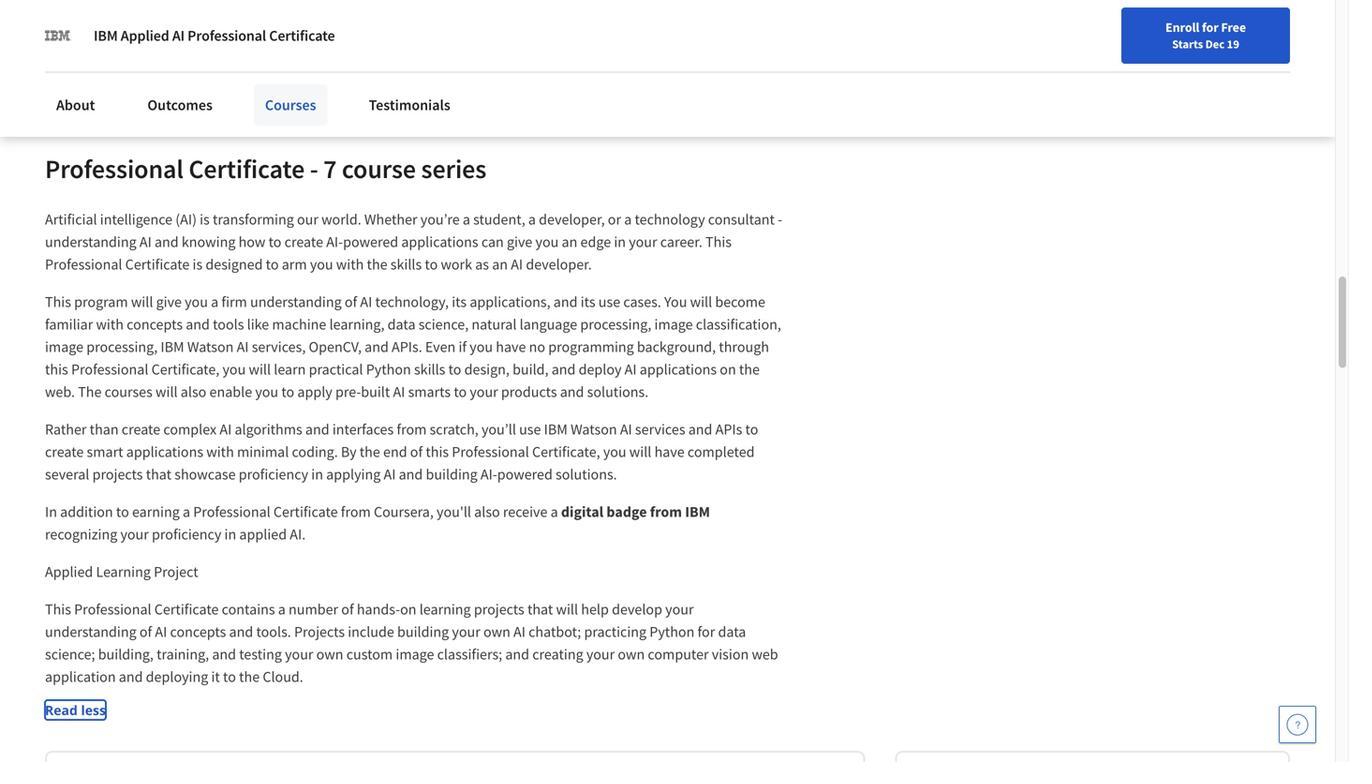 Task type: locate. For each thing, give the bounding box(es) containing it.
2 vertical spatial understanding
[[45, 622, 137, 641]]

this up science;
[[45, 600, 71, 619]]

from
[[397, 420, 427, 439], [341, 502, 371, 521], [650, 502, 682, 521]]

number
[[289, 600, 338, 619]]

1 vertical spatial concepts
[[170, 622, 226, 641]]

use right you'll
[[519, 420, 541, 439]]

practical
[[309, 360, 363, 379]]

0 vertical spatial processing,
[[581, 315, 652, 334]]

ai-
[[326, 232, 343, 251], [481, 465, 498, 484]]

it right share
[[116, 36, 125, 54]]

certificate, inside rather than create complex ai algorithms and interfaces from scratch, you'll use ibm watson ai services and apis to create smart applications with minimal coding. by the end of this professional certificate, you will have completed several projects that showcase proficiency in applying ai and building ai-powered solutions.
[[532, 442, 600, 461]]

your up classifiers;
[[452, 622, 481, 641]]

applications inside the artificial intelligence (ai) is transforming our world. whether you're a student, a developer, or a technology consultant - understanding ai and knowing how to create ai-powered applications can give you an edge in your career. this professional certificate is designed to arm you with the skills to work as an ai developer.
[[402, 232, 479, 251]]

understanding inside 'this professional certificate contains a number of hands-on learning projects that will help develop your understanding of ai concepts and tools. projects include building your own ai chatbot; practicing python for data science; building, training, and testing your own custom image classifiers; and creating your own computer vision web application and deploying it to the cloud.'
[[45, 622, 137, 641]]

create right than
[[122, 420, 160, 439]]

through
[[719, 337, 770, 356]]

applications down the you're
[[402, 232, 479, 251]]

1 vertical spatial ai-
[[481, 465, 498, 484]]

developer.
[[526, 255, 592, 274]]

watson inside rather than create complex ai algorithms and interfaces from scratch, you'll use ibm watson ai services and apis to create smart applications with minimal coding. by the end of this professional certificate, you will have completed several projects that showcase proficiency in applying ai and building ai-powered solutions.
[[571, 420, 617, 439]]

ai
[[172, 26, 185, 45], [140, 232, 152, 251], [511, 255, 523, 274], [360, 292, 372, 311], [237, 337, 249, 356], [625, 360, 637, 379], [393, 382, 405, 401], [220, 420, 232, 439], [620, 420, 632, 439], [384, 465, 396, 484], [155, 622, 167, 641], [514, 622, 526, 641]]

applied down recognizing on the bottom left
[[45, 562, 93, 581]]

building down 'learning'
[[397, 622, 449, 641]]

powered
[[343, 232, 399, 251], [498, 465, 553, 484]]

2 vertical spatial this
[[426, 442, 449, 461]]

19
[[1227, 37, 1240, 52]]

the inside the artificial intelligence (ai) is transforming our world. whether you're a student, a developer, or a technology consultant - understanding ai and knowing how to create ai-powered applications can give you an edge in your career. this professional certificate is designed to arm you with the skills to work as an ai developer.
[[367, 255, 388, 274]]

credential
[[131, 13, 194, 32]]

1 horizontal spatial data
[[718, 622, 746, 641]]

certificate, up enable
[[151, 360, 220, 379]]

ai- inside the artificial intelligence (ai) is transforming our world. whether you're a student, a developer, or a technology consultant - understanding ai and knowing how to create ai-powered applications can give you an edge in your career. this professional certificate is designed to arm you with the skills to work as an ai developer.
[[326, 232, 343, 251]]

this
[[105, 13, 128, 32], [45, 360, 68, 379], [426, 442, 449, 461]]

to right apis
[[746, 420, 759, 439]]

1 horizontal spatial have
[[655, 442, 685, 461]]

custom
[[347, 645, 393, 664]]

recognizing your proficiency in applied ai.
[[45, 502, 713, 544]]

1 horizontal spatial that
[[528, 600, 553, 619]]

2 horizontal spatial this
[[426, 442, 449, 461]]

0 horizontal spatial for
[[698, 622, 715, 641]]

0 vertical spatial solutions.
[[587, 382, 649, 401]]

add
[[77, 13, 102, 32]]

it right the deploying
[[211, 667, 220, 686]]

applications inside this program will give you a firm understanding of ai technology, its applications, and its use cases. you will become familiar with concepts and tools like machine learning, data science, natural language processing, image classification, image processing, ibm watson ai services, opencv, and apis. even if you have no programming background, through this professional certificate, you will learn practical python skills to design, build, and deploy ai applications on the web. the courses will also enable you to apply pre-built ai smarts to your products and solutions.
[[640, 360, 717, 379]]

is down knowing
[[193, 255, 203, 274]]

0 horizontal spatial have
[[496, 337, 526, 356]]

solutions. down deploy
[[587, 382, 649, 401]]

tools.
[[256, 622, 291, 641]]

professional down you'll
[[452, 442, 529, 461]]

give inside this program will give you a firm understanding of ai technology, its applications, and its use cases. you will become familiar with concepts and tools like machine learning, data science, natural language processing, image classification, image processing, ibm watson ai services, opencv, and apis. even if you have no programming background, through this professional certificate, you will learn practical python skills to design, build, and deploy ai applications on the web. the courses will also enable you to apply pre-built ai smarts to your products and solutions.
[[156, 292, 182, 311]]

certificate, up digital
[[532, 442, 600, 461]]

ibm up complex
[[161, 337, 184, 356]]

and
[[229, 36, 253, 54], [155, 232, 179, 251], [554, 292, 578, 311], [186, 315, 210, 334], [365, 337, 389, 356], [552, 360, 576, 379], [560, 382, 584, 401], [305, 420, 330, 439], [689, 420, 713, 439], [399, 465, 423, 484], [229, 622, 253, 641], [212, 645, 236, 664], [506, 645, 530, 664], [119, 667, 143, 686]]

completed
[[688, 442, 755, 461]]

use inside rather than create complex ai algorithms and interfaces from scratch, you'll use ibm watson ai services and apis to create smart applications with minimal coding. by the end of this professional certificate, you will have completed several projects that showcase proficiency in applying ai and building ai-powered solutions.
[[519, 420, 541, 439]]

data inside 'this professional certificate contains a number of hands-on learning projects that will help develop your understanding of ai concepts and tools. projects include building your own ai chatbot; practicing python for data science; building, training, and testing your own custom image classifiers; and creating your own computer vision web application and deploying it to the cloud.'
[[718, 622, 746, 641]]

1 vertical spatial watson
[[571, 420, 617, 439]]

from inside rather than create complex ai algorithms and interfaces from scratch, you'll use ibm watson ai services and apis to create smart applications with minimal coding. by the end of this professional certificate, you will have completed several projects that showcase proficiency in applying ai and building ai-powered solutions.
[[397, 420, 427, 439]]

1 horizontal spatial powered
[[498, 465, 553, 484]]

ai down tools
[[237, 337, 249, 356]]

this down consultant on the top right
[[706, 232, 732, 251]]

services,
[[252, 337, 306, 356]]

0 vertical spatial concepts
[[127, 315, 183, 334]]

professional up program
[[45, 255, 122, 274]]

0 vertical spatial this
[[105, 13, 128, 32]]

proficiency down earning
[[152, 525, 222, 544]]

to left work
[[425, 255, 438, 274]]

0 vertical spatial on
[[128, 36, 144, 54]]

the
[[367, 255, 388, 274], [739, 360, 760, 379], [360, 442, 380, 461], [239, 667, 260, 686]]

with inside this program will give you a firm understanding of ai technology, its applications, and its use cases. you will become familiar with concepts and tools like machine learning, data science, natural language processing, image classification, image processing, ibm watson ai services, opencv, and apis. even if you have no programming background, through this professional certificate, you will learn practical python skills to design, build, and deploy ai applications on the web. the courses will also enable you to apply pre-built ai smarts to your products and solutions.
[[96, 315, 124, 334]]

this inside 'this professional certificate contains a number of hands-on learning projects that will help develop your understanding of ai concepts and tools. projects include building your own ai chatbot; practicing python for data science; building, training, and testing your own custom image classifiers; and creating your own computer vision web application and deploying it to the cloud.'
[[45, 600, 71, 619]]

0 vertical spatial also
[[181, 382, 207, 401]]

professional inside the artificial intelligence (ai) is transforming our world. whether you're a student, a developer, or a technology consultant - understanding ai and knowing how to create ai-powered applications can give you an edge in your career. this professional certificate is designed to arm you with the skills to work as an ai developer.
[[45, 255, 122, 274]]

to inside 'this professional certificate contains a number of hands-on learning projects that will help develop your understanding of ai concepts and tools. projects include building your own ai chatbot; practicing python for data science; building, training, and testing your own custom image classifiers; and creating your own computer vision web application and deploying it to the cloud.'
[[223, 667, 236, 686]]

coursera career certificate image
[[936, 0, 1249, 111]]

applications down background,
[[640, 360, 717, 379]]

digital
[[561, 502, 604, 521]]

the inside 'this professional certificate contains a number of hands-on learning projects that will help develop your understanding of ai concepts and tools. projects include building your own ai chatbot; practicing python for data science; building, training, and testing your own custom image classifiers; and creating your own computer vision web application and deploying it to the cloud.'
[[239, 667, 260, 686]]

concepts inside this program will give you a firm understanding of ai technology, its applications, and its use cases. you will become familiar with concepts and tools like machine learning, data science, natural language processing, image classification, image processing, ibm watson ai services, opencv, and apis. even if you have no programming background, through this professional certificate, you will learn practical python skills to design, build, and deploy ai applications on the web. the courses will also enable you to apply pre-built ai smarts to your products and solutions.
[[127, 315, 183, 334]]

1 vertical spatial this
[[45, 292, 71, 311]]

less
[[81, 701, 106, 719]]

on inside this program will give you a firm understanding of ai technology, its applications, and its use cases. you will become familiar with concepts and tools like machine learning, data science, natural language processing, image classification, image processing, ibm watson ai services, opencv, and apis. even if you have no programming background, through this professional certificate, you will learn practical python skills to design, build, and deploy ai applications on the web. the courses will also enable you to apply pre-built ai smarts to your products and solutions.
[[720, 360, 736, 379]]

familiar
[[45, 315, 93, 334]]

1 vertical spatial applications
[[640, 360, 717, 379]]

processing,
[[581, 315, 652, 334], [86, 337, 158, 356]]

0 horizontal spatial watson
[[187, 337, 234, 356]]

for up dec
[[1203, 19, 1219, 36]]

computer
[[648, 645, 709, 664]]

a right student,
[[529, 210, 536, 229]]

have inside this program will give you a firm understanding of ai technology, its applications, and its use cases. you will become familiar with concepts and tools like machine learning, data science, natural language processing, image classification, image processing, ibm watson ai services, opencv, and apis. even if you have no programming background, through this professional certificate, you will learn practical python skills to design, build, and deploy ai applications on the web. the courses will also enable you to apply pre-built ai smarts to your products and solutions.
[[496, 337, 526, 356]]

help
[[581, 600, 609, 619]]

image right custom
[[396, 645, 434, 664]]

have inside rather than create complex ai algorithms and interfaces from scratch, you'll use ibm watson ai services and apis to create smart applications with minimal coding. by the end of this professional certificate, you will have completed several projects that showcase proficiency in applying ai and building ai-powered solutions.
[[655, 442, 685, 461]]

interfaces
[[333, 420, 394, 439]]

the inside this program will give you a firm understanding of ai technology, its applications, and its use cases. you will become familiar with concepts and tools like machine learning, data science, natural language processing, image classification, image processing, ibm watson ai services, opencv, and apis. even if you have no programming background, through this professional certificate, you will learn practical python skills to design, build, and deploy ai applications on the web. the courses will also enable you to apply pre-built ai smarts to your products and solutions.
[[739, 360, 760, 379]]

of up learning,
[[345, 292, 357, 311]]

1 horizontal spatial from
[[397, 420, 427, 439]]

python inside this program will give you a firm understanding of ai technology, its applications, and its use cases. you will become familiar with concepts and tools like machine learning, data science, natural language processing, image classification, image processing, ibm watson ai services, opencv, and apis. even if you have no programming background, through this professional certificate, you will learn practical python skills to design, build, and deploy ai applications on the web. the courses will also enable you to apply pre-built ai smarts to your products and solutions.
[[366, 360, 411, 379]]

have
[[496, 337, 526, 356], [655, 442, 685, 461]]

0 vertical spatial or
[[403, 13, 416, 32]]

0 horizontal spatial -
[[310, 152, 318, 185]]

watson inside this program will give you a firm understanding of ai technology, its applications, and its use cases. you will become familiar with concepts and tools like machine learning, data science, natural language processing, image classification, image processing, ibm watson ai services, opencv, and apis. even if you have no programming background, through this professional certificate, you will learn practical python skills to design, build, and deploy ai applications on the web. the courses will also enable you to apply pre-built ai smarts to your products and solutions.
[[187, 337, 234, 356]]

- right consultant on the top right
[[778, 210, 783, 229]]

own down practicing
[[618, 645, 645, 664]]

about
[[56, 96, 95, 114]]

ai- down you'll
[[481, 465, 498, 484]]

read less
[[45, 701, 106, 719]]

0 vertical spatial building
[[426, 465, 478, 484]]

web
[[752, 645, 779, 664]]

ibm inside rather than create complex ai algorithms and interfaces from scratch, you'll use ibm watson ai services and apis to create smart applications with minimal coding. by the end of this professional certificate, you will have completed several projects that showcase proficiency in applying ai and building ai-powered solutions.
[[544, 420, 568, 439]]

this for this professional certificate contains a number of hands-on learning projects that will help develop your understanding of ai concepts and tools. projects include building your own ai chatbot; practicing python for data science; building, training, and testing your own custom image classifiers; and creating your own computer vision web application and deploying it to the cloud.
[[45, 600, 71, 619]]

your inside recognizing your proficiency in applied ai.
[[120, 525, 149, 544]]

course
[[342, 152, 416, 185]]

this up web.
[[45, 360, 68, 379]]

to inside rather than create complex ai algorithms and interfaces from scratch, you'll use ibm watson ai services and apis to create smart applications with minimal coding. by the end of this professional certificate, you will have completed several projects that showcase proficiency in applying ai and building ai-powered solutions.
[[746, 420, 759, 439]]

1 vertical spatial -
[[778, 210, 783, 229]]

image down familiar
[[45, 337, 83, 356]]

0 horizontal spatial or
[[403, 13, 416, 32]]

this inside add this credential to your linkedin profile, resume, or cv share it on social media and in your performance review
[[105, 13, 128, 32]]

1 horizontal spatial for
[[1203, 19, 1219, 36]]

2 horizontal spatial image
[[655, 315, 693, 334]]

project
[[154, 562, 198, 581]]

learn
[[274, 360, 306, 379]]

1 horizontal spatial image
[[396, 645, 434, 664]]

0 horizontal spatial projects
[[92, 465, 143, 484]]

you up badge
[[603, 442, 627, 461]]

with up showcase
[[206, 442, 234, 461]]

1 vertical spatial also
[[474, 502, 500, 521]]

1 horizontal spatial create
[[122, 420, 160, 439]]

this up familiar
[[45, 292, 71, 311]]

2 vertical spatial create
[[45, 442, 84, 461]]

menu item
[[997, 19, 1118, 80]]

as
[[475, 255, 489, 274]]

on down 'through'
[[720, 360, 736, 379]]

own
[[484, 622, 511, 641], [316, 645, 344, 664], [618, 645, 645, 664]]

edge
[[581, 232, 611, 251]]

1 horizontal spatial it
[[211, 667, 220, 686]]

0 vertical spatial have
[[496, 337, 526, 356]]

2 vertical spatial image
[[396, 645, 434, 664]]

in inside rather than create complex ai algorithms and interfaces from scratch, you'll use ibm watson ai services and apis to create smart applications with minimal coding. by the end of this professional certificate, you will have completed several projects that showcase proficiency in applying ai and building ai-powered solutions.
[[311, 465, 323, 484]]

understanding inside the artificial intelligence (ai) is transforming our world. whether you're a student, a developer, or a technology consultant - understanding ai and knowing how to create ai-powered applications can give you an edge in your career. this professional certificate is designed to arm you with the skills to work as an ai developer.
[[45, 232, 137, 251]]

for up vision
[[698, 622, 715, 641]]

0 horizontal spatial its
[[452, 292, 467, 311]]

minimal
[[237, 442, 289, 461]]

1 horizontal spatial processing,
[[581, 315, 652, 334]]

applied right share
[[121, 26, 169, 45]]

in inside add this credential to your linkedin profile, resume, or cv share it on social media and in your performance review
[[256, 36, 268, 54]]

how
[[239, 232, 266, 251]]

cv
[[419, 13, 436, 32]]

0 vertical spatial skills
[[391, 255, 422, 274]]

1 horizontal spatial proficiency
[[239, 465, 308, 484]]

professional up intelligence
[[45, 152, 184, 185]]

applications,
[[470, 292, 551, 311]]

own up classifiers;
[[484, 622, 511, 641]]

that up chatbot; on the bottom
[[528, 600, 553, 619]]

processing, up courses
[[86, 337, 158, 356]]

building inside 'this professional certificate contains a number of hands-on learning projects that will help develop your understanding of ai concepts and tools. projects include building your own ai chatbot; practicing python for data science; building, training, and testing your own custom image classifiers; and creating your own computer vision web application and deploying it to the cloud.'
[[397, 622, 449, 641]]

projects up classifiers;
[[474, 600, 525, 619]]

proficiency down minimal
[[239, 465, 308, 484]]

building,
[[98, 645, 154, 664]]

add this credential to your linkedin profile, resume, or cv share it on social media and in your performance review
[[77, 13, 436, 54]]

professional right social
[[188, 26, 266, 45]]

0 horizontal spatial on
[[128, 36, 144, 54]]

0 vertical spatial create
[[285, 232, 323, 251]]

use inside this program will give you a firm understanding of ai technology, its applications, and its use cases. you will become familiar with concepts and tools like machine learning, data science, natural language processing, image classification, image processing, ibm watson ai services, opencv, and apis. even if you have no programming background, through this professional certificate, you will learn practical python skills to design, build, and deploy ai applications on the web. the courses will also enable you to apply pre-built ai smarts to your products and solutions.
[[599, 292, 621, 311]]

0 vertical spatial -
[[310, 152, 318, 185]]

building up you'll
[[426, 465, 478, 484]]

0 horizontal spatial applications
[[126, 442, 203, 461]]

data up apis.
[[388, 315, 416, 334]]

and down learning,
[[365, 337, 389, 356]]

you up 'developer.'
[[536, 232, 559, 251]]

1 vertical spatial is
[[193, 255, 203, 274]]

will down services
[[630, 442, 652, 461]]

enable
[[210, 382, 252, 401]]

to right smarts
[[454, 382, 467, 401]]

professional
[[188, 26, 266, 45], [45, 152, 184, 185], [45, 255, 122, 274], [71, 360, 149, 379], [452, 442, 529, 461], [193, 502, 271, 521], [74, 600, 151, 619]]

and left testing
[[212, 645, 236, 664]]

0 vertical spatial give
[[507, 232, 533, 251]]

will down services,
[[249, 360, 271, 379]]

understanding up machine
[[250, 292, 342, 311]]

None search field
[[267, 12, 576, 49]]

ai down end
[[384, 465, 396, 484]]

to up media
[[197, 13, 210, 32]]

watson
[[187, 337, 234, 356], [571, 420, 617, 439]]

0 vertical spatial data
[[388, 315, 416, 334]]

also left enable
[[181, 382, 207, 401]]

0 horizontal spatial ai-
[[326, 232, 343, 251]]

1 horizontal spatial with
[[206, 442, 234, 461]]

this inside this program will give you a firm understanding of ai technology, its applications, and its use cases. you will become familiar with concepts and tools like machine learning, data science, natural language processing, image classification, image processing, ibm watson ai services, opencv, and apis. even if you have no programming background, through this professional certificate, you will learn practical python skills to design, build, and deploy ai applications on the web. the courses will also enable you to apply pre-built ai smarts to your products and solutions.
[[45, 292, 71, 311]]

the down testing
[[239, 667, 260, 686]]

1 vertical spatial data
[[718, 622, 746, 641]]

applying
[[326, 465, 381, 484]]

0 horizontal spatial data
[[388, 315, 416, 334]]

1 vertical spatial building
[[397, 622, 449, 641]]

certificate down intelligence
[[125, 255, 190, 274]]

also right you'll
[[474, 502, 500, 521]]

a right earning
[[183, 502, 190, 521]]

it
[[116, 36, 125, 54], [211, 667, 220, 686]]

0 vertical spatial applications
[[402, 232, 479, 251]]

0 vertical spatial use
[[599, 292, 621, 311]]

projects inside rather than create complex ai algorithms and interfaces from scratch, you'll use ibm watson ai services and apis to create smart applications with minimal coding. by the end of this professional certificate, you will have completed several projects that showcase proficiency in applying ai and building ai-powered solutions.
[[92, 465, 143, 484]]

or up edge
[[608, 210, 621, 229]]

even
[[425, 337, 456, 356]]

ai- inside rather than create complex ai algorithms and interfaces from scratch, you'll use ibm watson ai services and apis to create smart applications with minimal coding. by the end of this professional certificate, you will have completed several projects that showcase proficiency in applying ai and building ai-powered solutions.
[[481, 465, 498, 484]]

natural
[[472, 315, 517, 334]]

also inside this program will give you a firm understanding of ai technology, its applications, and its use cases. you will become familiar with concepts and tools like machine learning, data science, natural language processing, image classification, image processing, ibm watson ai services, opencv, and apis. even if you have no programming background, through this professional certificate, you will learn practical python skills to design, build, and deploy ai applications on the web. the courses will also enable you to apply pre-built ai smarts to your products and solutions.
[[181, 382, 207, 401]]

than
[[90, 420, 119, 439]]

python
[[366, 360, 411, 379], [650, 622, 695, 641]]

our
[[297, 210, 319, 229]]

0 horizontal spatial from
[[341, 502, 371, 521]]

1 vertical spatial proficiency
[[152, 525, 222, 544]]

skills
[[391, 255, 422, 274], [414, 360, 446, 379]]

0 vertical spatial this
[[706, 232, 732, 251]]

to
[[197, 13, 210, 32], [269, 232, 282, 251], [266, 255, 279, 274], [425, 255, 438, 274], [449, 360, 462, 379], [281, 382, 294, 401], [454, 382, 467, 401], [746, 420, 759, 439], [116, 502, 129, 521], [223, 667, 236, 686]]

0 horizontal spatial powered
[[343, 232, 399, 251]]

your inside this program will give you a firm understanding of ai technology, its applications, and its use cases. you will become familiar with concepts and tools like machine learning, data science, natural language processing, image classification, image processing, ibm watson ai services, opencv, and apis. even if you have no programming background, through this professional certificate, you will learn practical python skills to design, build, and deploy ai applications on the web. the courses will also enable you to apply pre-built ai smarts to your products and solutions.
[[470, 382, 498, 401]]

1 vertical spatial image
[[45, 337, 83, 356]]

rather
[[45, 420, 87, 439]]

powered down whether
[[343, 232, 399, 251]]

2 horizontal spatial applications
[[640, 360, 717, 379]]

also
[[181, 382, 207, 401], [474, 502, 500, 521]]

0 vertical spatial proficiency
[[239, 465, 308, 484]]

image inside 'this professional certificate contains a number of hands-on learning projects that will help develop your understanding of ai concepts and tools. projects include building your own ai chatbot; practicing python for data science; building, training, and testing your own custom image classifiers; and creating your own computer vision web application and deploying it to the cloud.'
[[396, 645, 434, 664]]

2 vertical spatial applications
[[126, 442, 203, 461]]

ibm inside this program will give you a firm understanding of ai technology, its applications, and its use cases. you will become familiar with concepts and tools like machine learning, data science, natural language processing, image classification, image processing, ibm watson ai services, opencv, and apis. even if you have no programming background, through this professional certificate, you will learn practical python skills to design, build, and deploy ai applications on the web. the courses will also enable you to apply pre-built ai smarts to your products and solutions.
[[161, 337, 184, 356]]

can
[[482, 232, 504, 251]]

professional certificate - 7 course series
[[45, 152, 487, 185]]

image
[[655, 315, 693, 334], [45, 337, 83, 356], [396, 645, 434, 664]]

its
[[452, 292, 467, 311], [581, 292, 596, 311]]

1 horizontal spatial its
[[581, 292, 596, 311]]

1 vertical spatial python
[[650, 622, 695, 641]]

1 horizontal spatial certificate,
[[532, 442, 600, 461]]

and inside the artificial intelligence (ai) is transforming our world. whether you're a student, a developer, or a technology consultant - understanding ai and knowing how to create ai-powered applications can give you an edge in your career. this professional certificate is designed to arm you with the skills to work as an ai developer.
[[155, 232, 179, 251]]

skills up smarts
[[414, 360, 446, 379]]

building
[[426, 465, 478, 484], [397, 622, 449, 641]]

classifiers;
[[437, 645, 503, 664]]

2 its from the left
[[581, 292, 596, 311]]

skills up technology, on the left of the page
[[391, 255, 422, 274]]

give right can
[[507, 232, 533, 251]]

or inside the artificial intelligence (ai) is transforming our world. whether you're a student, a developer, or a technology consultant - understanding ai and knowing how to create ai-powered applications can give you an edge in your career. this professional certificate is designed to arm you with the skills to work as an ai developer.
[[608, 210, 621, 229]]

and up the language
[[554, 292, 578, 311]]

7
[[323, 152, 337, 185]]

1 vertical spatial give
[[156, 292, 182, 311]]

algorithms
[[235, 420, 303, 439]]

performance
[[302, 36, 383, 54]]

or
[[403, 13, 416, 32], [608, 210, 621, 229]]

create down rather
[[45, 442, 84, 461]]

applications inside rather than create complex ai algorithms and interfaces from scratch, you'll use ibm watson ai services and apis to create smart applications with minimal coding. by the end of this professional certificate, you will have completed several projects that showcase proficiency in applying ai and building ai-powered solutions.
[[126, 442, 203, 461]]

0 vertical spatial powered
[[343, 232, 399, 251]]

student,
[[473, 210, 526, 229]]

1 horizontal spatial -
[[778, 210, 783, 229]]

understanding inside this program will give you a firm understanding of ai technology, its applications, and its use cases. you will become familiar with concepts and tools like machine learning, data science, natural language processing, image classification, image processing, ibm watson ai services, opencv, and apis. even if you have no programming background, through this professional certificate, you will learn practical python skills to design, build, and deploy ai applications on the web. the courses will also enable you to apply pre-built ai smarts to your products and solutions.
[[250, 292, 342, 311]]

you're
[[421, 210, 460, 229]]

1 vertical spatial it
[[211, 667, 220, 686]]

1 its from the left
[[452, 292, 467, 311]]

in
[[256, 36, 268, 54], [614, 232, 626, 251], [311, 465, 323, 484], [225, 525, 236, 544]]

knowing
[[182, 232, 236, 251]]

0 horizontal spatial that
[[146, 465, 172, 484]]

- inside the artificial intelligence (ai) is transforming our world. whether you're a student, a developer, or a technology consultant - understanding ai and knowing how to create ai-powered applications can give you an edge in your career. this professional certificate is designed to arm you with the skills to work as an ai developer.
[[778, 210, 783, 229]]

applications
[[402, 232, 479, 251], [640, 360, 717, 379], [126, 442, 203, 461]]

1 vertical spatial for
[[698, 622, 715, 641]]

you
[[536, 232, 559, 251], [310, 255, 333, 274], [185, 292, 208, 311], [470, 337, 493, 356], [223, 360, 246, 379], [255, 382, 279, 401], [603, 442, 627, 461]]

0 vertical spatial applied
[[121, 26, 169, 45]]

this right add
[[105, 13, 128, 32]]

1 horizontal spatial this
[[105, 13, 128, 32]]

0 horizontal spatial give
[[156, 292, 182, 311]]

work
[[441, 255, 472, 274]]

you up enable
[[223, 360, 246, 379]]

from down applying
[[341, 502, 371, 521]]

create down our
[[285, 232, 323, 251]]

1 vertical spatial projects
[[474, 600, 525, 619]]

in inside recognizing your proficiency in applied ai.
[[225, 525, 236, 544]]

1 horizontal spatial on
[[400, 600, 417, 619]]

a inside 'this professional certificate contains a number of hands-on learning projects that will help develop your understanding of ai concepts and tools. projects include building your own ai chatbot; practicing python for data science; building, training, and testing your own custom image classifiers; and creating your own computer vision web application and deploying it to the cloud.'
[[278, 600, 286, 619]]

- left 7
[[310, 152, 318, 185]]

1 horizontal spatial an
[[562, 232, 578, 251]]

0 horizontal spatial with
[[96, 315, 124, 334]]

1 vertical spatial processing,
[[86, 337, 158, 356]]

your inside the artificial intelligence (ai) is transforming our world. whether you're a student, a developer, or a technology consultant - understanding ai and knowing how to create ai-powered applications can give you an edge in your career. this professional certificate is designed to arm you with the skills to work as an ai developer.
[[629, 232, 658, 251]]

to down learn on the left of the page
[[281, 382, 294, 401]]

1 vertical spatial use
[[519, 420, 541, 439]]

include
[[348, 622, 394, 641]]

this program will give you a firm understanding of ai technology, its applications, and its use cases. you will become familiar with concepts and tools like machine learning, data science, natural language processing, image classification, image processing, ibm watson ai services, opencv, and apis. even if you have no programming background, through this professional certificate, you will learn practical python skills to design, build, and deploy ai applications on the web. the courses will also enable you to apply pre-built ai smarts to your products and solutions.
[[45, 292, 785, 401]]

professional inside this program will give you a firm understanding of ai technology, its applications, and its use cases. you will become familiar with concepts and tools like machine learning, data science, natural language processing, image classification, image processing, ibm watson ai services, opencv, and apis. even if you have no programming background, through this professional certificate, you will learn practical python skills to design, build, and deploy ai applications on the web. the courses will also enable you to apply pre-built ai smarts to your products and solutions.
[[71, 360, 149, 379]]

it inside add this credential to your linkedin profile, resume, or cv share it on social media and in your performance review
[[116, 36, 125, 54]]

0 horizontal spatial python
[[366, 360, 411, 379]]

1 vertical spatial solutions.
[[556, 465, 617, 484]]

have left no
[[496, 337, 526, 356]]

1 horizontal spatial use
[[599, 292, 621, 311]]

0 vertical spatial that
[[146, 465, 172, 484]]

developer,
[[539, 210, 605, 229]]

that inside rather than create complex ai algorithms and interfaces from scratch, you'll use ibm watson ai services and apis to create smart applications with minimal coding. by the end of this professional certificate, you will have completed several projects that showcase proficiency in applying ai and building ai-powered solutions.
[[146, 465, 172, 484]]

several
[[45, 465, 89, 484]]

to inside add this credential to your linkedin profile, resume, or cv share it on social media and in your performance review
[[197, 13, 210, 32]]

and inside add this credential to your linkedin profile, resume, or cv share it on social media and in your performance review
[[229, 36, 253, 54]]

0 vertical spatial with
[[336, 255, 364, 274]]

1 vertical spatial have
[[655, 442, 685, 461]]

practicing
[[584, 622, 647, 641]]

1 vertical spatial that
[[528, 600, 553, 619]]

0 horizontal spatial it
[[116, 36, 125, 54]]



Task type: vqa. For each thing, say whether or not it's contained in the screenshot.
developer.
yes



Task type: describe. For each thing, give the bounding box(es) containing it.
addition
[[60, 502, 113, 521]]

certificate, inside this program will give you a firm understanding of ai technology, its applications, and its use cases. you will become familiar with concepts and tools like machine learning, data science, natural language processing, image classification, image processing, ibm watson ai services, opencv, and apis. even if you have no programming background, through this professional certificate, you will learn practical python skills to design, build, and deploy ai applications on the web. the courses will also enable you to apply pre-built ai smarts to your products and solutions.
[[151, 360, 220, 379]]

0 horizontal spatial own
[[316, 645, 344, 664]]

dec
[[1206, 37, 1225, 52]]

will right courses
[[156, 382, 178, 401]]

give inside the artificial intelligence (ai) is transforming our world. whether you're a student, a developer, or a technology consultant - understanding ai and knowing how to create ai-powered applications can give you an edge in your career. this professional certificate is designed to arm you with the skills to work as an ai developer.
[[507, 232, 533, 251]]

learning,
[[330, 315, 385, 334]]

linkedin
[[245, 13, 299, 32]]

projects inside 'this professional certificate contains a number of hands-on learning projects that will help develop your understanding of ai concepts and tools. projects include building your own ai chatbot; practicing python for data science; building, training, and testing your own custom image classifiers; and creating your own computer vision web application and deploying it to the cloud.'
[[474, 600, 525, 619]]

ai left media
[[172, 26, 185, 45]]

to left earning
[[116, 502, 129, 521]]

and right build,
[[552, 360, 576, 379]]

will right you at the top of page
[[690, 292, 713, 311]]

testimonials
[[369, 96, 451, 114]]

by
[[341, 442, 357, 461]]

of up building,
[[140, 622, 152, 641]]

on inside add this credential to your linkedin profile, resume, or cv share it on social media and in your performance review
[[128, 36, 144, 54]]

your up cloud.
[[285, 645, 313, 664]]

to down if
[[449, 360, 462, 379]]

0 horizontal spatial create
[[45, 442, 84, 461]]

showcase
[[175, 465, 236, 484]]

apis.
[[392, 337, 422, 356]]

of inside rather than create complex ai algorithms and interfaces from scratch, you'll use ibm watson ai services and apis to create smart applications with minimal coding. by the end of this professional certificate, you will have completed several projects that showcase proficiency in applying ai and building ai-powered solutions.
[[410, 442, 423, 461]]

you right arm
[[310, 255, 333, 274]]

you down learn on the left of the page
[[255, 382, 279, 401]]

and down contains
[[229, 622, 253, 641]]

you'll
[[437, 502, 471, 521]]

career.
[[661, 232, 703, 251]]

free
[[1222, 19, 1247, 36]]

the inside rather than create complex ai algorithms and interfaces from scratch, you'll use ibm watson ai services and apis to create smart applications with minimal coding. by the end of this professional certificate, you will have completed several projects that showcase proficiency in applying ai and building ai-powered solutions.
[[360, 442, 380, 461]]

apply
[[297, 382, 333, 401]]

1 vertical spatial an
[[492, 255, 508, 274]]

resume,
[[350, 13, 400, 32]]

creating
[[533, 645, 584, 664]]

complex
[[163, 420, 217, 439]]

coursera,
[[374, 502, 434, 521]]

designed
[[206, 255, 263, 274]]

ai down intelligence
[[140, 232, 152, 251]]

about link
[[45, 84, 106, 126]]

outcomes
[[148, 96, 213, 114]]

share
[[77, 36, 113, 54]]

1 vertical spatial applied
[[45, 562, 93, 581]]

and down building,
[[119, 667, 143, 686]]

1 horizontal spatial own
[[484, 622, 511, 641]]

this inside rather than create complex ai algorithms and interfaces from scratch, you'll use ibm watson ai services and apis to create smart applications with minimal coding. by the end of this professional certificate, you will have completed several projects that showcase proficiency in applying ai and building ai-powered solutions.
[[426, 442, 449, 461]]

powered inside the artificial intelligence (ai) is transforming our world. whether you're a student, a developer, or a technology consultant - understanding ai and knowing how to create ai-powered applications can give you an edge in your career. this professional certificate is designed to arm you with the skills to work as an ai developer.
[[343, 232, 399, 251]]

smart
[[87, 442, 123, 461]]

a left digital
[[551, 502, 558, 521]]

apis
[[716, 420, 743, 439]]

this inside the artificial intelligence (ai) is transforming our world. whether you're a student, a developer, or a technology consultant - understanding ai and knowing how to create ai-powered applications can give you an edge in your career. this professional certificate is designed to arm you with the skills to work as an ai developer.
[[706, 232, 732, 251]]

will right program
[[131, 292, 153, 311]]

testing
[[239, 645, 282, 664]]

consultant
[[708, 210, 775, 229]]

building inside rather than create complex ai algorithms and interfaces from scratch, you'll use ibm watson ai services and apis to create smart applications with minimal coding. by the end of this professional certificate, you will have completed several projects that showcase proficiency in applying ai and building ai-powered solutions.
[[426, 465, 478, 484]]

programming
[[549, 337, 634, 356]]

ibm applied ai professional certificate
[[94, 26, 335, 45]]

of inside this program will give you a firm understanding of ai technology, its applications, and its use cases. you will become familiar with concepts and tools like machine learning, data science, natural language processing, image classification, image processing, ibm watson ai services, opencv, and apis. even if you have no programming background, through this professional certificate, you will learn practical python skills to design, build, and deploy ai applications on the web. the courses will also enable you to apply pre-built ai smarts to your products and solutions.
[[345, 292, 357, 311]]

ai.
[[290, 525, 306, 544]]

world.
[[322, 210, 362, 229]]

your right 'develop'
[[666, 600, 694, 619]]

proficiency inside rather than create complex ai algorithms and interfaces from scratch, you'll use ibm watson ai services and apis to create smart applications with minimal coding. by the end of this professional certificate, you will have completed several projects that showcase proficiency in applying ai and building ai-powered solutions.
[[239, 465, 308, 484]]

vision
[[712, 645, 749, 664]]

and down end
[[399, 465, 423, 484]]

series
[[421, 152, 487, 185]]

and left apis
[[689, 420, 713, 439]]

whether
[[365, 210, 418, 229]]

with inside rather than create complex ai algorithms and interfaces from scratch, you'll use ibm watson ai services and apis to create smart applications with minimal coding. by the end of this professional certificate, you will have completed several projects that showcase proficiency in applying ai and building ai-powered solutions.
[[206, 442, 234, 461]]

arm
[[282, 255, 307, 274]]

concepts inside 'this professional certificate contains a number of hands-on learning projects that will help develop your understanding of ai concepts and tools. projects include building your own ai chatbot; practicing python for data science; building, training, and testing your own custom image classifiers; and creating your own computer vision web application and deploying it to the cloud.'
[[170, 622, 226, 641]]

solutions. inside rather than create complex ai algorithms and interfaces from scratch, you'll use ibm watson ai services and apis to create smart applications with minimal coding. by the end of this professional certificate, you will have completed several projects that showcase proficiency in applying ai and building ai-powered solutions.
[[556, 465, 617, 484]]

certificate inside 'this professional certificate contains a number of hands-on learning projects that will help develop your understanding of ai concepts and tools. projects include building your own ai chatbot; practicing python for data science; building, training, and testing your own custom image classifiers; and creating your own computer vision web application and deploying it to the cloud.'
[[154, 600, 219, 619]]

0 horizontal spatial processing,
[[86, 337, 158, 356]]

you right if
[[470, 337, 493, 356]]

proficiency inside recognizing your proficiency in applied ai.
[[152, 525, 222, 544]]

rather than create complex ai algorithms and interfaces from scratch, you'll use ibm watson ai services and apis to create smart applications with minimal coding. by the end of this professional certificate, you will have completed several projects that showcase proficiency in applying ai and building ai-powered solutions.
[[45, 420, 762, 484]]

0 vertical spatial is
[[200, 210, 210, 229]]

help center image
[[1287, 713, 1309, 736]]

a inside this program will give you a firm understanding of ai technology, its applications, and its use cases. you will become familiar with concepts and tools like machine learning, data science, natural language processing, image classification, image processing, ibm watson ai services, opencv, and apis. even if you have no programming background, through this professional certificate, you will learn practical python skills to design, build, and deploy ai applications on the web. the courses will also enable you to apply pre-built ai smarts to your products and solutions.
[[211, 292, 219, 311]]

chatbot;
[[529, 622, 581, 641]]

2 horizontal spatial own
[[618, 645, 645, 664]]

ai left chatbot; on the bottom
[[514, 622, 526, 641]]

1 horizontal spatial also
[[474, 502, 500, 521]]

and up coding.
[[305, 420, 330, 439]]

a left 'technology'
[[624, 210, 632, 229]]

intelligence
[[100, 210, 173, 229]]

coding.
[[292, 442, 338, 461]]

to right how
[[269, 232, 282, 251]]

your down linkedin at the top left of the page
[[271, 36, 299, 54]]

a right the you're
[[463, 210, 470, 229]]

enroll
[[1166, 19, 1200, 36]]

design,
[[465, 360, 510, 379]]

media
[[186, 36, 226, 54]]

ibm image
[[45, 22, 71, 49]]

social
[[147, 36, 183, 54]]

for inside 'this professional certificate contains a number of hands-on learning projects that will help develop your understanding of ai concepts and tools. projects include building your own ai chatbot; practicing python for data science; building, training, and testing your own custom image classifiers; and creating your own computer vision web application and deploying it to the cloud.'
[[698, 622, 715, 641]]

powered inside rather than create complex ai algorithms and interfaces from scratch, you'll use ibm watson ai services and apis to create smart applications with minimal coding. by the end of this professional certificate, you will have completed several projects that showcase proficiency in applying ai and building ai-powered solutions.
[[498, 465, 553, 484]]

smarts
[[408, 382, 451, 401]]

and left creating on the left
[[506, 645, 530, 664]]

professional inside rather than create complex ai algorithms and interfaces from scratch, you'll use ibm watson ai services and apis to create smart applications with minimal coding. by the end of this professional certificate, you will have completed several projects that showcase proficiency in applying ai and building ai-powered solutions.
[[452, 442, 529, 461]]

opencv,
[[309, 337, 362, 356]]

1 horizontal spatial applied
[[121, 26, 169, 45]]

and down deploy
[[560, 382, 584, 401]]

ai right complex
[[220, 420, 232, 439]]

you inside rather than create complex ai algorithms and interfaces from scratch, you'll use ibm watson ai services and apis to create smart applications with minimal coding. by the end of this professional certificate, you will have completed several projects that showcase proficiency in applying ai and building ai-powered solutions.
[[603, 442, 627, 461]]

will inside 'this professional certificate contains a number of hands-on learning projects that will help develop your understanding of ai concepts and tools. projects include building your own ai chatbot; practicing python for data science; building, training, and testing your own custom image classifiers; and creating your own computer vision web application and deploying it to the cloud.'
[[556, 600, 578, 619]]

language
[[520, 315, 578, 334]]

in
[[45, 502, 57, 521]]

this for this program will give you a firm understanding of ai technology, its applications, and its use cases. you will become familiar with concepts and tools like machine learning, data science, natural language processing, image classification, image processing, ibm watson ai services, opencv, and apis. even if you have no programming background, through this professional certificate, you will learn practical python skills to design, build, and deploy ai applications on the web. the courses will also enable you to apply pre-built ai smarts to your products and solutions.
[[45, 292, 71, 311]]

ibm right "ibm" icon
[[94, 26, 118, 45]]

ai right as
[[511, 255, 523, 274]]

web.
[[45, 382, 75, 401]]

science,
[[419, 315, 469, 334]]

(ai)
[[176, 210, 197, 229]]

your down practicing
[[587, 645, 615, 664]]

tools
[[213, 315, 244, 334]]

pre-
[[336, 382, 361, 401]]

solutions. inside this program will give you a firm understanding of ai technology, its applications, and its use cases. you will become familiar with concepts and tools like machine learning, data science, natural language processing, image classification, image processing, ibm watson ai services, opencv, and apis. even if you have no programming background, through this professional certificate, you will learn practical python skills to design, build, and deploy ai applications on the web. the courses will also enable you to apply pre-built ai smarts to your products and solutions.
[[587, 382, 649, 401]]

this inside this program will give you a firm understanding of ai technology, its applications, and its use cases. you will become familiar with concepts and tools like machine learning, data science, natural language processing, image classification, image processing, ibm watson ai services, opencv, and apis. even if you have no programming background, through this professional certificate, you will learn practical python skills to design, build, and deploy ai applications on the web. the courses will also enable you to apply pre-built ai smarts to your products and solutions.
[[45, 360, 68, 379]]

for inside enroll for free starts dec 19
[[1203, 19, 1219, 36]]

your up media
[[213, 13, 242, 32]]

learning
[[420, 600, 471, 619]]

0 vertical spatial image
[[655, 315, 693, 334]]

hands-
[[357, 600, 400, 619]]

certificate up ai.
[[274, 502, 338, 521]]

or inside add this credential to your linkedin profile, resume, or cv share it on social media and in your performance review
[[403, 13, 416, 32]]

courses
[[265, 96, 316, 114]]

like
[[247, 315, 269, 334]]

badge
[[607, 502, 647, 521]]

cases.
[[624, 292, 662, 311]]

you'll
[[482, 420, 516, 439]]

certificate inside the artificial intelligence (ai) is transforming our world. whether you're a student, a developer, or a technology consultant - understanding ai and knowing how to create ai-powered applications can give you an edge in your career. this professional certificate is designed to arm you with the skills to work as an ai developer.
[[125, 255, 190, 274]]

will inside rather than create complex ai algorithms and interfaces from scratch, you'll use ibm watson ai services and apis to create smart applications with minimal coding. by the end of this professional certificate, you will have completed several projects that showcase proficiency in applying ai and building ai-powered solutions.
[[630, 442, 652, 461]]

outcomes link
[[136, 84, 224, 126]]

and left tools
[[186, 315, 210, 334]]

science;
[[45, 645, 95, 664]]

testimonials link
[[358, 84, 462, 126]]

professional inside 'this professional certificate contains a number of hands-on learning projects that will help develop your understanding of ai concepts and tools. projects include building your own ai chatbot; practicing python for data science; building, training, and testing your own custom image classifiers; and creating your own computer vision web application and deploying it to the cloud.'
[[74, 600, 151, 619]]

professional up the applied
[[193, 502, 271, 521]]

transforming
[[213, 210, 294, 229]]

the
[[78, 382, 102, 401]]

ai up learning,
[[360, 292, 372, 311]]

learning
[[96, 562, 151, 581]]

data inside this program will give you a firm understanding of ai technology, its applications, and its use cases. you will become familiar with concepts and tools like machine learning, data science, natural language processing, image classification, image processing, ibm watson ai services, opencv, and apis. even if you have no programming background, through this professional certificate, you will learn practical python skills to design, build, and deploy ai applications on the web. the courses will also enable you to apply pre-built ai smarts to your products and solutions.
[[388, 315, 416, 334]]

ai right deploy
[[625, 360, 637, 379]]

skills inside this program will give you a firm understanding of ai technology, its applications, and its use cases. you will become familiar with concepts and tools like machine learning, data science, natural language processing, image classification, image processing, ibm watson ai services, opencv, and apis. even if you have no programming background, through this professional certificate, you will learn practical python skills to design, build, and deploy ai applications on the web. the courses will also enable you to apply pre-built ai smarts to your products and solutions.
[[414, 360, 446, 379]]

read
[[45, 701, 78, 719]]

skills inside the artificial intelligence (ai) is transforming our world. whether you're a student, a developer, or a technology consultant - understanding ai and knowing how to create ai-powered applications can give you an edge in your career. this professional certificate is designed to arm you with the skills to work as an ai developer.
[[391, 255, 422, 274]]

create inside the artificial intelligence (ai) is transforming our world. whether you're a student, a developer, or a technology consultant - understanding ai and knowing how to create ai-powered applications can give you an edge in your career. this professional certificate is designed to arm you with the skills to work as an ai developer.
[[285, 232, 323, 251]]

artificial intelligence (ai) is transforming our world. whether you're a student, a developer, or a technology consultant - understanding ai and knowing how to create ai-powered applications can give you an edge in your career. this professional certificate is designed to arm you with the skills to work as an ai developer.
[[45, 210, 786, 274]]

ibm down completed
[[685, 502, 710, 521]]

you left firm
[[185, 292, 208, 311]]

earning
[[132, 502, 180, 521]]

end
[[383, 442, 407, 461]]

firm
[[222, 292, 247, 311]]

read less button
[[45, 700, 106, 720]]

1 vertical spatial create
[[122, 420, 160, 439]]

it inside 'this professional certificate contains a number of hands-on learning projects that will help develop your understanding of ai concepts and tools. projects include building your own ai chatbot; practicing python for data science; building, training, and testing your own custom image classifiers; and creating your own computer vision web application and deploying it to the cloud.'
[[211, 667, 220, 686]]

to left arm
[[266, 255, 279, 274]]

no
[[529, 337, 546, 356]]

0 horizontal spatial image
[[45, 337, 83, 356]]

certificate up courses link
[[269, 26, 335, 45]]

background,
[[637, 337, 716, 356]]

of left hands-
[[341, 600, 354, 619]]

python inside 'this professional certificate contains a number of hands-on learning projects that will help develop your understanding of ai concepts and tools. projects include building your own ai chatbot; practicing python for data science; building, training, and testing your own custom image classifiers; and creating your own computer vision web application and deploying it to the cloud.'
[[650, 622, 695, 641]]

ai up "training,"
[[155, 622, 167, 641]]

coursera image
[[22, 15, 142, 45]]

with inside the artificial intelligence (ai) is transforming our world. whether you're a student, a developer, or a technology consultant - understanding ai and knowing how to create ai-powered applications can give you an edge in your career. this professional certificate is designed to arm you with the skills to work as an ai developer.
[[336, 255, 364, 274]]

ai right built
[[393, 382, 405, 401]]

0 vertical spatial an
[[562, 232, 578, 251]]

on inside 'this professional certificate contains a number of hands-on learning projects that will help develop your understanding of ai concepts and tools. projects include building your own ai chatbot; practicing python for data science; building, training, and testing your own custom image classifiers; and creating your own computer vision web application and deploying it to the cloud.'
[[400, 600, 417, 619]]

deploying
[[146, 667, 208, 686]]

technology
[[635, 210, 705, 229]]

deploy
[[579, 360, 622, 379]]

contains
[[222, 600, 275, 619]]

2 horizontal spatial from
[[650, 502, 682, 521]]

recognizing
[[45, 525, 117, 544]]

training,
[[157, 645, 209, 664]]

ai left services
[[620, 420, 632, 439]]

in addition to earning a professional certificate from coursera, you'll also receive a digital badge from ibm
[[45, 502, 710, 521]]

certificate up transforming
[[189, 152, 305, 185]]

that inside 'this professional certificate contains a number of hands-on learning projects that will help develop your understanding of ai concepts and tools. projects include building your own ai chatbot; practicing python for data science; building, training, and testing your own custom image classifiers; and creating your own computer vision web application and deploying it to the cloud.'
[[528, 600, 553, 619]]

projects
[[294, 622, 345, 641]]

in inside the artificial intelligence (ai) is transforming our world. whether you're a student, a developer, or a technology consultant - understanding ai and knowing how to create ai-powered applications can give you an edge in your career. this professional certificate is designed to arm you with the skills to work as an ai developer.
[[614, 232, 626, 251]]



